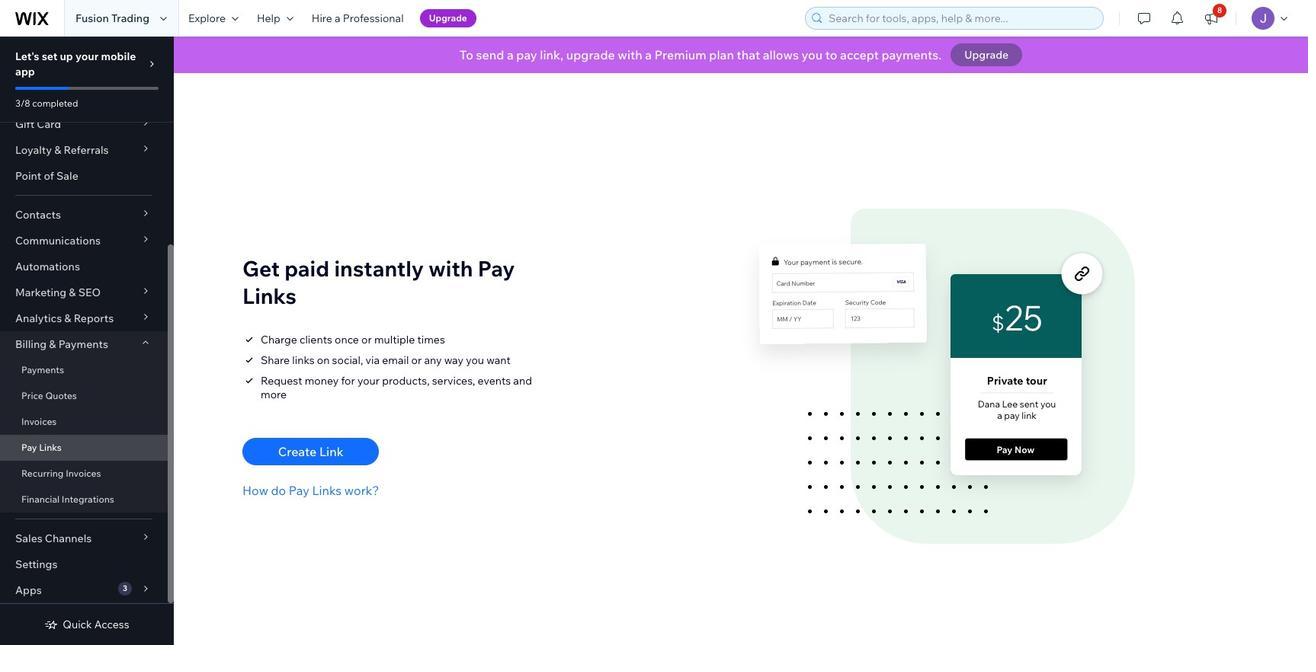 Task type: vqa. For each thing, say whether or not it's contained in the screenshot.
Point Of Sale
yes



Task type: locate. For each thing, give the bounding box(es) containing it.
contacts
[[15, 208, 61, 222]]

2 vertical spatial links
[[312, 483, 342, 499]]

settings
[[15, 558, 58, 572]]

1 horizontal spatial or
[[411, 354, 422, 368]]

do
[[271, 483, 286, 499]]

0 horizontal spatial with
[[429, 255, 473, 282]]

point of sale link
[[0, 163, 168, 189]]

0 vertical spatial your
[[75, 50, 99, 63]]

1 vertical spatial invoices
[[66, 468, 101, 480]]

0 horizontal spatial invoices
[[21, 416, 57, 428]]

2 horizontal spatial pay
[[478, 255, 515, 282]]

once
[[335, 333, 359, 347]]

&
[[54, 143, 61, 157], [69, 286, 76, 300], [64, 312, 71, 326], [49, 338, 56, 352]]

accept
[[840, 47, 879, 63]]

link
[[319, 445, 344, 460]]

price quotes
[[21, 390, 77, 402]]

of
[[44, 169, 54, 183]]

upgrade
[[429, 12, 467, 24], [965, 48, 1009, 62]]

your right 'up'
[[75, 50, 99, 63]]

8 button
[[1195, 0, 1228, 37]]

1 horizontal spatial pay
[[289, 483, 309, 499]]

set
[[42, 50, 57, 63]]

invoices
[[21, 416, 57, 428], [66, 468, 101, 480]]

1 vertical spatial pay
[[21, 442, 37, 454]]

or right once
[[362, 333, 372, 347]]

1 vertical spatial you
[[466, 354, 484, 368]]

& inside loyalty & referrals popup button
[[54, 143, 61, 157]]

a left premium
[[645, 47, 652, 63]]

fusion
[[75, 11, 109, 25]]

you inside "charge clients once or multiple times share links on social, via email or any way you want request money for your products, services, events and more"
[[466, 354, 484, 368]]

& left reports
[[64, 312, 71, 326]]

1 vertical spatial your
[[358, 374, 380, 388]]

0 vertical spatial invoices
[[21, 416, 57, 428]]

explore
[[188, 11, 226, 25]]

& right loyalty
[[54, 143, 61, 157]]

payments up the payments link
[[58, 338, 108, 352]]

payments up price quotes
[[21, 365, 64, 376]]

loyalty & referrals
[[15, 143, 109, 157]]

0 vertical spatial pay
[[478, 255, 515, 282]]

a right 'hire'
[[335, 11, 341, 25]]

billing
[[15, 338, 47, 352]]

your
[[75, 50, 99, 63], [358, 374, 380, 388]]

upgrade up to
[[429, 12, 467, 24]]

0 horizontal spatial pay
[[21, 442, 37, 454]]

1 horizontal spatial upgrade
[[965, 48, 1009, 62]]

0 horizontal spatial upgrade
[[429, 12, 467, 24]]

links up 'recurring'
[[39, 442, 62, 454]]

& inside marketing & seo popup button
[[69, 286, 76, 300]]

professional
[[343, 11, 404, 25]]

premium
[[655, 47, 707, 63]]

links down get
[[242, 283, 297, 310]]

0 horizontal spatial you
[[466, 354, 484, 368]]

hire
[[312, 11, 332, 25]]

any
[[424, 354, 442, 368]]

& for marketing
[[69, 286, 76, 300]]

2 vertical spatial pay
[[289, 483, 309, 499]]

charge
[[261, 333, 297, 347]]

1 horizontal spatial you
[[802, 47, 823, 63]]

sidebar element
[[0, 0, 174, 646]]

marketing & seo
[[15, 286, 101, 300]]

fusion trading
[[75, 11, 149, 25]]

you left to on the top right
[[802, 47, 823, 63]]

point
[[15, 169, 41, 183]]

0 horizontal spatial your
[[75, 50, 99, 63]]

1 horizontal spatial invoices
[[66, 468, 101, 480]]

upgrade button up to
[[420, 9, 476, 27]]

trading
[[111, 11, 149, 25]]

billing & payments
[[15, 338, 108, 352]]

with right upgrade
[[618, 47, 643, 63]]

get
[[242, 255, 280, 282]]

automations
[[15, 260, 80, 274]]

& inside billing & payments dropdown button
[[49, 338, 56, 352]]

0 vertical spatial links
[[242, 283, 297, 310]]

1 horizontal spatial with
[[618, 47, 643, 63]]

create
[[278, 445, 317, 460]]

financial
[[21, 494, 60, 506]]

1 horizontal spatial your
[[358, 374, 380, 388]]

1 vertical spatial upgrade
[[965, 48, 1009, 62]]

you right way
[[466, 354, 484, 368]]

links
[[242, 283, 297, 310], [39, 442, 62, 454], [312, 483, 342, 499]]

& right billing
[[49, 338, 56, 352]]

invoices up pay links in the left bottom of the page
[[21, 416, 57, 428]]

0 vertical spatial payments
[[58, 338, 108, 352]]

invoices down pay links link
[[66, 468, 101, 480]]

3/8 completed
[[15, 98, 78, 109]]

up
[[60, 50, 73, 63]]

how do pay links work?
[[242, 483, 379, 499]]

0 vertical spatial upgrade button
[[420, 9, 476, 27]]

quick access
[[63, 618, 129, 632]]

upgrade button
[[420, 9, 476, 27], [951, 43, 1023, 66]]

create link
[[278, 445, 344, 460]]

with right "instantly"
[[429, 255, 473, 282]]

apps
[[15, 584, 42, 598]]

price
[[21, 390, 43, 402]]

communications
[[15, 234, 101, 248]]

or left the any
[[411, 354, 422, 368]]

a left pay
[[507, 47, 514, 63]]

0 vertical spatial or
[[362, 333, 372, 347]]

links left "work?"
[[312, 483, 342, 499]]

1 horizontal spatial links
[[242, 283, 297, 310]]

for
[[341, 374, 355, 388]]

sales channels
[[15, 532, 92, 546]]

products,
[[382, 374, 430, 388]]

quick access button
[[44, 618, 129, 632]]

work?
[[344, 483, 379, 499]]

1 vertical spatial with
[[429, 255, 473, 282]]

0 horizontal spatial a
[[335, 11, 341, 25]]

or
[[362, 333, 372, 347], [411, 354, 422, 368]]

financial integrations link
[[0, 487, 168, 513]]

recurring invoices
[[21, 468, 101, 480]]

point of sale
[[15, 169, 78, 183]]

money
[[305, 374, 339, 388]]

1 horizontal spatial upgrade button
[[951, 43, 1023, 66]]

0 horizontal spatial links
[[39, 442, 62, 454]]

your right for
[[358, 374, 380, 388]]

help
[[257, 11, 281, 25]]

1 vertical spatial links
[[39, 442, 62, 454]]

upgrade down search for tools, apps, help & more... 'field'
[[965, 48, 1009, 62]]

let's
[[15, 50, 39, 63]]

upgrade button down search for tools, apps, help & more... 'field'
[[951, 43, 1023, 66]]

financial integrations
[[21, 494, 114, 506]]

contacts button
[[0, 202, 168, 228]]

pay inside sidebar element
[[21, 442, 37, 454]]

you
[[802, 47, 823, 63], [466, 354, 484, 368]]

2 horizontal spatial links
[[312, 483, 342, 499]]

quotes
[[45, 390, 77, 402]]

create link button
[[242, 438, 379, 466]]

& inside analytics & reports dropdown button
[[64, 312, 71, 326]]

payments inside dropdown button
[[58, 338, 108, 352]]

& left the 'seo'
[[69, 286, 76, 300]]

sales channels button
[[0, 526, 168, 552]]

& for analytics
[[64, 312, 71, 326]]

way
[[444, 354, 464, 368]]

links inside sidebar element
[[39, 442, 62, 454]]

loyalty
[[15, 143, 52, 157]]

with inside get paid instantly with pay links
[[429, 255, 473, 282]]

plan
[[709, 47, 734, 63]]

on
[[317, 354, 330, 368]]

a
[[335, 11, 341, 25], [507, 47, 514, 63], [645, 47, 652, 63]]



Task type: describe. For each thing, give the bounding box(es) containing it.
settings link
[[0, 552, 168, 578]]

0 vertical spatial upgrade
[[429, 12, 467, 24]]

your inside "charge clients once or multiple times share links on social, via email or any way you want request money for your products, services, events and more"
[[358, 374, 380, 388]]

sale
[[56, 169, 78, 183]]

0 horizontal spatial or
[[362, 333, 372, 347]]

payments.
[[882, 47, 942, 63]]

to
[[460, 47, 473, 63]]

and
[[513, 374, 532, 388]]

pay links
[[21, 442, 62, 454]]

1 vertical spatial payments
[[21, 365, 64, 376]]

3/8
[[15, 98, 30, 109]]

pay
[[517, 47, 537, 63]]

that
[[737, 47, 760, 63]]

recurring invoices link
[[0, 461, 168, 487]]

analytics
[[15, 312, 62, 326]]

links inside get paid instantly with pay links
[[242, 283, 297, 310]]

analytics & reports button
[[0, 306, 168, 332]]

via
[[366, 354, 380, 368]]

pay links link
[[0, 435, 168, 461]]

0 vertical spatial you
[[802, 47, 823, 63]]

& for loyalty
[[54, 143, 61, 157]]

& for billing
[[49, 338, 56, 352]]

allows
[[763, 47, 799, 63]]

upgrade
[[566, 47, 615, 63]]

price quotes link
[[0, 384, 168, 409]]

send
[[476, 47, 504, 63]]

charge clients once or multiple times share links on social, via email or any way you want request money for your products, services, events and more
[[261, 333, 532, 402]]

payments link
[[0, 358, 168, 384]]

clients
[[300, 333, 332, 347]]

gift card button
[[0, 111, 168, 137]]

1 vertical spatial or
[[411, 354, 422, 368]]

card
[[37, 117, 61, 131]]

Search for tools, apps, help & more... field
[[824, 8, 1099, 29]]

instantly
[[334, 255, 424, 282]]

invoices link
[[0, 409, 168, 435]]

automations link
[[0, 254, 168, 280]]

pay inside get paid instantly with pay links
[[478, 255, 515, 282]]

links
[[292, 354, 315, 368]]

integrations
[[62, 494, 114, 506]]

want
[[487, 354, 511, 368]]

times
[[417, 333, 445, 347]]

recurring
[[21, 468, 64, 480]]

8
[[1218, 5, 1223, 15]]

share
[[261, 354, 290, 368]]

marketing
[[15, 286, 66, 300]]

marketing & seo button
[[0, 280, 168, 306]]

more
[[261, 388, 287, 402]]

1 vertical spatial upgrade button
[[951, 43, 1023, 66]]

billing & payments button
[[0, 332, 168, 358]]

help button
[[248, 0, 303, 37]]

to send a pay link, upgrade with a premium plan that allows you to accept payments.
[[460, 47, 942, 63]]

link,
[[540, 47, 564, 63]]

how
[[242, 483, 268, 499]]

request
[[261, 374, 302, 388]]

get paid instantly with pay links
[[242, 255, 515, 310]]

to
[[826, 47, 838, 63]]

multiple
[[374, 333, 415, 347]]

quick
[[63, 618, 92, 632]]

sales
[[15, 532, 42, 546]]

your inside let's set up your mobile app
[[75, 50, 99, 63]]

reports
[[74, 312, 114, 326]]

paid
[[285, 255, 330, 282]]

3
[[123, 584, 127, 594]]

email
[[382, 354, 409, 368]]

app
[[15, 65, 35, 79]]

referrals
[[64, 143, 109, 157]]

social,
[[332, 354, 363, 368]]

analytics & reports
[[15, 312, 114, 326]]

seo
[[78, 286, 101, 300]]

mobile
[[101, 50, 136, 63]]

loyalty & referrals button
[[0, 137, 168, 163]]

how do pay links work? link
[[242, 482, 379, 500]]

0 horizontal spatial upgrade button
[[420, 9, 476, 27]]

communications button
[[0, 228, 168, 254]]

0 vertical spatial with
[[618, 47, 643, 63]]

let's set up your mobile app
[[15, 50, 136, 79]]

invoices inside 'link'
[[21, 416, 57, 428]]

gift
[[15, 117, 34, 131]]

2 horizontal spatial a
[[645, 47, 652, 63]]

access
[[94, 618, 129, 632]]

services,
[[432, 374, 475, 388]]

1 horizontal spatial a
[[507, 47, 514, 63]]



